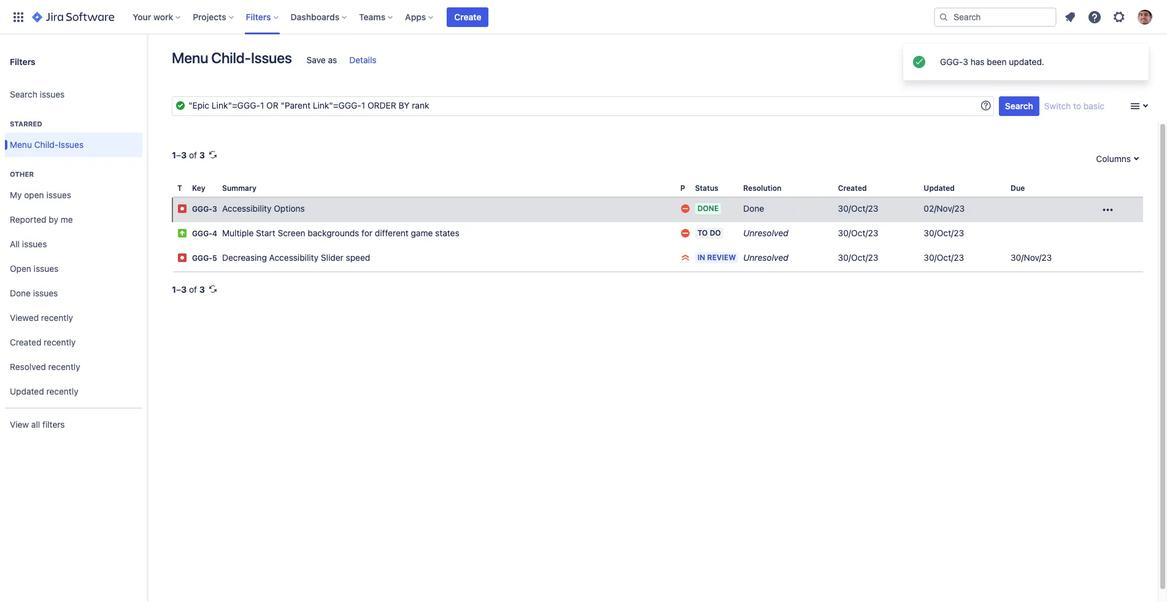 Task type: describe. For each thing, give the bounding box(es) containing it.
my open issues link
[[5, 183, 142, 207]]

bug image for decreasing accessibility slider speed
[[177, 253, 187, 263]]

bug image for accessibility options
[[177, 204, 187, 214]]

projects button
[[189, 7, 239, 27]]

done issues
[[10, 288, 58, 298]]

3 left has
[[963, 56, 969, 67]]

save as button
[[301, 50, 343, 70]]

states
[[435, 228, 460, 238]]

backgrounds
[[308, 228, 359, 238]]

to
[[698, 228, 708, 238]]

sidebar navigation image
[[134, 49, 161, 74]]

ggg-3 has been updated.
[[940, 56, 1045, 67]]

2 – from the top
[[176, 284, 181, 295]]

recently for updated recently
[[46, 386, 78, 396]]

4
[[212, 229, 217, 238]]

2 horizontal spatial done
[[744, 203, 764, 214]]

starred
[[10, 120, 42, 128]]

recently for viewed recently
[[41, 312, 73, 323]]

0 vertical spatial menu child-issues
[[172, 49, 292, 66]]

30/oct/23 for accessibility options
[[838, 203, 879, 214]]

viewed
[[10, 312, 39, 323]]

other
[[10, 170, 34, 178]]

create
[[454, 11, 482, 22]]

resolution
[[744, 184, 782, 193]]

updated.
[[1009, 56, 1045, 67]]

created for created recently
[[10, 337, 41, 347]]

ggg-4 link
[[192, 229, 217, 238]]

due
[[1011, 184, 1025, 193]]

updated for updated
[[924, 184, 955, 193]]

teams
[[359, 11, 386, 22]]

view
[[10, 419, 29, 429]]

issues for done issues
[[33, 288, 58, 298]]

screen
[[278, 228, 305, 238]]

1 horizontal spatial menu
[[172, 49, 208, 66]]

accessibility options link
[[222, 203, 305, 214]]

your work
[[133, 11, 173, 22]]

ggg-5 decreasing accessibility slider speed
[[192, 252, 370, 263]]

save as
[[307, 55, 337, 65]]

my open issues
[[10, 189, 71, 200]]

details link
[[349, 55, 377, 65]]

all
[[10, 239, 20, 249]]

all issues link
[[5, 232, 142, 257]]

switch to basic link
[[1045, 101, 1105, 111]]

help image
[[1088, 10, 1103, 24]]

open in google sheets image
[[993, 55, 1002, 65]]

settings image
[[1112, 10, 1127, 24]]

recently for resolved recently
[[48, 361, 80, 372]]

30/nov/23
[[1011, 252, 1052, 263]]

by
[[49, 214, 58, 224]]

3 down ggg-5 link
[[199, 284, 205, 295]]

2 of from the top
[[189, 284, 197, 295]]

columns button
[[1090, 149, 1144, 169]]

reported by me link
[[5, 207, 142, 232]]

search button
[[999, 96, 1040, 116]]

all
[[31, 419, 40, 429]]

status
[[695, 184, 719, 193]]

options
[[274, 203, 305, 214]]

issues for open issues
[[34, 263, 58, 274]]

to
[[1074, 101, 1082, 111]]

resolved
[[10, 361, 46, 372]]

issues right open
[[46, 189, 71, 200]]

details
[[349, 55, 377, 65]]

3 inside ggg-3 accessibility options
[[212, 205, 217, 214]]

speed
[[346, 252, 370, 263]]

starred group
[[5, 107, 142, 161]]

filters
[[42, 419, 65, 429]]

open
[[10, 263, 31, 274]]

created recently
[[10, 337, 76, 347]]

decreasing
[[222, 252, 267, 263]]

ggg-5 link
[[192, 254, 217, 263]]

1 vertical spatial filters
[[10, 56, 35, 67]]

game
[[411, 228, 433, 238]]

1 of from the top
[[189, 150, 197, 160]]

work
[[153, 11, 173, 22]]

created for created
[[838, 184, 867, 193]]

as
[[328, 55, 337, 65]]

notifications image
[[1063, 10, 1078, 24]]

do
[[710, 228, 721, 238]]

02/nov/23
[[924, 203, 965, 214]]

3 up key
[[199, 150, 205, 160]]

appswitcher icon image
[[11, 10, 26, 24]]

open issues
[[10, 263, 58, 274]]

search for search
[[1005, 101, 1034, 111]]

switch to basic
[[1045, 101, 1105, 111]]

filters button
[[242, 7, 283, 27]]

multiple start screen backgrounds for different game states link
[[222, 228, 460, 238]]

done inside done issues link
[[10, 288, 31, 298]]

issues for all issues
[[22, 239, 47, 249]]

3 up t
[[181, 150, 187, 160]]

open in microsoft excel image
[[966, 55, 976, 65]]

child- inside menu child-issues 'link'
[[34, 139, 59, 150]]

ggg-3 link
[[192, 205, 217, 214]]

ggg-3 accessibility options
[[192, 203, 305, 214]]

1 horizontal spatial done
[[698, 204, 719, 213]]

view all filters link
[[5, 413, 142, 437]]

to do
[[698, 228, 721, 238]]

in
[[698, 253, 706, 262]]

your
[[133, 11, 151, 22]]



Task type: locate. For each thing, give the bounding box(es) containing it.
issues up viewed recently
[[33, 288, 58, 298]]

ggg- for ggg-4 multiple start screen backgrounds for different game states
[[192, 229, 212, 238]]

updated recently link
[[5, 379, 142, 404]]

1 vertical spatial menu child-issues
[[10, 139, 84, 150]]

0 horizontal spatial search
[[10, 89, 37, 99]]

child- down starred
[[34, 139, 59, 150]]

1 – 3 of 3 down ggg-5 link
[[172, 284, 205, 295]]

issues up starred
[[40, 89, 65, 99]]

0 vertical spatial 1 – 3 of 3
[[172, 150, 205, 160]]

columns
[[1097, 153, 1131, 164]]

ggg- inside ggg-5 decreasing accessibility slider speed
[[192, 254, 212, 263]]

1 unresolved from the top
[[744, 228, 789, 238]]

accessibility down screen at top
[[269, 252, 319, 263]]

0 vertical spatial updated
[[924, 184, 955, 193]]

2 1 from the top
[[172, 284, 176, 295]]

bug image
[[177, 204, 187, 214], [177, 253, 187, 263]]

1 1 from the top
[[172, 150, 176, 160]]

has
[[971, 56, 985, 67]]

ggg- inside ggg-3 accessibility options
[[192, 205, 212, 214]]

ggg-
[[940, 56, 963, 67], [192, 205, 212, 214], [192, 229, 212, 238], [192, 254, 212, 263]]

accessibility down summary
[[222, 203, 272, 214]]

1 vertical spatial unresolved
[[744, 252, 789, 263]]

0 vertical spatial filters
[[246, 11, 271, 22]]

issues inside 'link'
[[59, 139, 84, 150]]

created inside other group
[[10, 337, 41, 347]]

review
[[707, 253, 736, 262]]

open issues link
[[5, 257, 142, 281]]

issues down filters dropdown button
[[251, 49, 292, 66]]

1 – 3 of 3 up t
[[172, 150, 205, 160]]

medium high image for done
[[681, 204, 690, 214]]

bug image left ggg-5 link
[[177, 253, 187, 263]]

open
[[24, 189, 44, 200]]

menu child-issues inside 'link'
[[10, 139, 84, 150]]

recently up created recently at the bottom of page
[[41, 312, 73, 323]]

menu child-issues
[[172, 49, 292, 66], [10, 139, 84, 150]]

0 vertical spatial of
[[189, 150, 197, 160]]

ggg-4 multiple start screen backgrounds for different game states
[[192, 228, 460, 238]]

filters inside dropdown button
[[246, 11, 271, 22]]

done
[[744, 203, 764, 214], [698, 204, 719, 213], [10, 288, 31, 298]]

updated for updated recently
[[10, 386, 44, 396]]

1 vertical spatial 1
[[172, 284, 176, 295]]

ggg- right improvement image
[[192, 229, 212, 238]]

unresolved down resolution
[[744, 228, 789, 238]]

2 1 – 3 of 3 from the top
[[172, 284, 205, 295]]

menu right sidebar navigation icon
[[172, 49, 208, 66]]

ggg- for ggg-3 accessibility options
[[192, 205, 212, 214]]

dashboards button
[[287, 7, 352, 27]]

1 horizontal spatial child-
[[211, 49, 251, 66]]

1 horizontal spatial filters
[[246, 11, 271, 22]]

basic
[[1084, 101, 1105, 111]]

different
[[375, 228, 409, 238]]

2 unresolved from the top
[[744, 252, 789, 263]]

jira software image
[[32, 10, 114, 24], [32, 10, 114, 24]]

0 vertical spatial bug image
[[177, 204, 187, 214]]

banner containing your work
[[0, 0, 1168, 34]]

None text field
[[172, 96, 994, 116]]

1 vertical spatial accessibility
[[269, 252, 319, 263]]

0 horizontal spatial done
[[10, 288, 31, 298]]

bug image down t
[[177, 204, 187, 214]]

updated up 02/nov/23
[[924, 184, 955, 193]]

ggg- down key
[[192, 205, 212, 214]]

issues inside 'link'
[[22, 239, 47, 249]]

resolved recently link
[[5, 355, 142, 379]]

child- down the projects popup button
[[211, 49, 251, 66]]

created recently link
[[5, 330, 142, 355]]

highest image
[[681, 253, 690, 263]]

ggg- left open in microsoft excel icon at the top of the page
[[940, 56, 963, 67]]

5
[[212, 254, 217, 263]]

menu child-issues down the projects popup button
[[172, 49, 292, 66]]

in review
[[698, 253, 736, 262]]

filters
[[246, 11, 271, 22], [10, 56, 35, 67]]

0 vertical spatial menu
[[172, 49, 208, 66]]

done issues link
[[5, 281, 142, 306]]

0 horizontal spatial issues
[[59, 139, 84, 150]]

medium high image for unresolved
[[681, 228, 690, 238]]

1 vertical spatial 1 – 3 of 3
[[172, 284, 205, 295]]

0 vertical spatial unresolved
[[744, 228, 789, 238]]

1 vertical spatial bug image
[[177, 253, 187, 263]]

updated recently
[[10, 386, 78, 396]]

recently
[[41, 312, 73, 323], [44, 337, 76, 347], [48, 361, 80, 372], [46, 386, 78, 396]]

menu child-issues link
[[5, 133, 142, 157]]

0 vertical spatial issues
[[251, 49, 292, 66]]

ggg- down ggg-4 link
[[192, 254, 212, 263]]

switch
[[1045, 101, 1071, 111]]

0 vertical spatial accessibility
[[222, 203, 272, 214]]

issues
[[40, 89, 65, 99], [46, 189, 71, 200], [22, 239, 47, 249], [34, 263, 58, 274], [33, 288, 58, 298]]

3 up 4
[[212, 205, 217, 214]]

0 vertical spatial child-
[[211, 49, 251, 66]]

updated inside other group
[[10, 386, 44, 396]]

reported
[[10, 214, 46, 224]]

1
[[172, 150, 176, 160], [172, 284, 176, 295]]

menu inside 'link'
[[10, 139, 32, 150]]

summary
[[222, 184, 257, 193]]

1 horizontal spatial menu child-issues
[[172, 49, 292, 66]]

1 vertical spatial issues
[[59, 139, 84, 150]]

0 horizontal spatial menu child-issues
[[10, 139, 84, 150]]

ggg- inside ggg-4 multiple start screen backgrounds for different game states
[[192, 229, 212, 238]]

me
[[61, 214, 73, 224]]

updated down resolved
[[10, 386, 44, 396]]

search for search issues
[[10, 89, 37, 99]]

medium high image
[[681, 204, 690, 214], [681, 228, 690, 238]]

0 vertical spatial medium high image
[[681, 204, 690, 214]]

resolved recently
[[10, 361, 80, 372]]

search up starred
[[10, 89, 37, 99]]

1 vertical spatial search
[[1005, 101, 1034, 111]]

other group
[[5, 157, 142, 408]]

0 vertical spatial 1
[[172, 150, 176, 160]]

reported by me
[[10, 214, 73, 224]]

1 vertical spatial menu
[[10, 139, 32, 150]]

key
[[192, 184, 205, 193]]

0 horizontal spatial created
[[10, 337, 41, 347]]

search image
[[939, 12, 949, 22]]

done down 'open'
[[10, 288, 31, 298]]

1 vertical spatial updated
[[10, 386, 44, 396]]

recently for created recently
[[44, 337, 76, 347]]

done down resolution
[[744, 203, 764, 214]]

1 horizontal spatial issues
[[251, 49, 292, 66]]

slider
[[321, 252, 344, 263]]

unresolved for decreasing accessibility slider speed
[[744, 252, 789, 263]]

1 vertical spatial medium high image
[[681, 228, 690, 238]]

0 horizontal spatial child-
[[34, 139, 59, 150]]

search left switch
[[1005, 101, 1034, 111]]

0 vertical spatial search
[[10, 89, 37, 99]]

– down improvement image
[[176, 284, 181, 295]]

search inside button
[[1005, 101, 1034, 111]]

3
[[963, 56, 969, 67], [181, 150, 187, 160], [199, 150, 205, 160], [212, 205, 217, 214], [181, 284, 187, 295], [199, 284, 205, 295]]

p
[[681, 184, 685, 193]]

1 vertical spatial –
[[176, 284, 181, 295]]

0 vertical spatial –
[[176, 150, 181, 160]]

menu
[[172, 49, 208, 66], [10, 139, 32, 150]]

1 1 – 3 of 3 from the top
[[172, 150, 205, 160]]

issues down search issues link in the top left of the page
[[59, 139, 84, 150]]

1 vertical spatial created
[[10, 337, 41, 347]]

search issues
[[10, 89, 65, 99]]

– up t
[[176, 150, 181, 160]]

0 horizontal spatial menu
[[10, 139, 32, 150]]

1 horizontal spatial created
[[838, 184, 867, 193]]

1 horizontal spatial search
[[1005, 101, 1034, 111]]

Search field
[[934, 7, 1057, 27]]

apps
[[405, 11, 426, 22]]

unresolved right review in the right of the page
[[744, 252, 789, 263]]

of down ggg-5 link
[[189, 284, 197, 295]]

unresolved
[[744, 228, 789, 238], [744, 252, 789, 263]]

medium high image left to on the top
[[681, 228, 690, 238]]

2 bug image from the top
[[177, 253, 187, 263]]

done down status
[[698, 204, 719, 213]]

0 horizontal spatial updated
[[10, 386, 44, 396]]

issues right all
[[22, 239, 47, 249]]

your work button
[[129, 7, 186, 27]]

teams button
[[356, 7, 398, 27]]

unresolved for multiple start screen backgrounds for different game states
[[744, 228, 789, 238]]

3 down improvement image
[[181, 284, 187, 295]]

create button
[[447, 7, 489, 27]]

30/oct/23 for decreasing accessibility slider speed
[[838, 252, 879, 263]]

viewed recently
[[10, 312, 73, 323]]

save
[[307, 55, 326, 65]]

1 vertical spatial of
[[189, 284, 197, 295]]

1 – from the top
[[176, 150, 181, 160]]

30/oct/23 for multiple start screen backgrounds for different game states
[[838, 228, 879, 238]]

filters right the projects popup button
[[246, 11, 271, 22]]

menu child-issues down starred
[[10, 139, 84, 150]]

of up key
[[189, 150, 197, 160]]

recently down created recently link
[[48, 361, 80, 372]]

been
[[987, 56, 1007, 67]]

decreasing accessibility slider speed link
[[222, 252, 370, 263]]

2 medium high image from the top
[[681, 228, 690, 238]]

small image
[[940, 56, 950, 66]]

menu down starred
[[10, 139, 32, 150]]

filters up search issues
[[10, 56, 35, 67]]

projects
[[193, 11, 226, 22]]

apps button
[[402, 7, 439, 27]]

recently down "viewed recently" link
[[44, 337, 76, 347]]

your profile and settings image
[[1138, 10, 1153, 24]]

1 bug image from the top
[[177, 204, 187, 214]]

1 medium high image from the top
[[681, 204, 690, 214]]

child-
[[211, 49, 251, 66], [34, 139, 59, 150]]

ggg- for ggg-3 has been updated.
[[940, 56, 963, 67]]

start
[[256, 228, 275, 238]]

primary element
[[7, 0, 934, 34]]

dashboards
[[291, 11, 340, 22]]

view all filters
[[10, 419, 65, 429]]

improvement image
[[177, 228, 187, 238]]

banner
[[0, 0, 1168, 34]]

30/oct/23
[[838, 203, 879, 214], [838, 228, 879, 238], [924, 228, 965, 238], [838, 252, 879, 263], [924, 252, 965, 263]]

for
[[362, 228, 373, 238]]

search issues link
[[5, 82, 142, 107]]

recently down resolved recently link
[[46, 386, 78, 396]]

multiple
[[222, 228, 254, 238]]

0 vertical spatial created
[[838, 184, 867, 193]]

viewed recently link
[[5, 306, 142, 330]]

share link
[[1013, 51, 1065, 71]]

all issues
[[10, 239, 47, 249]]

share
[[1036, 55, 1059, 66]]

0 horizontal spatial filters
[[10, 56, 35, 67]]

created
[[838, 184, 867, 193], [10, 337, 41, 347]]

1 horizontal spatial updated
[[924, 184, 955, 193]]

issues right 'open'
[[34, 263, 58, 274]]

ggg- for ggg-5 decreasing accessibility slider speed
[[192, 254, 212, 263]]

1 vertical spatial child-
[[34, 139, 59, 150]]

issues for search issues
[[40, 89, 65, 99]]

medium high image down p on the top of the page
[[681, 204, 690, 214]]



Task type: vqa. For each thing, say whether or not it's contained in the screenshot.
different
yes



